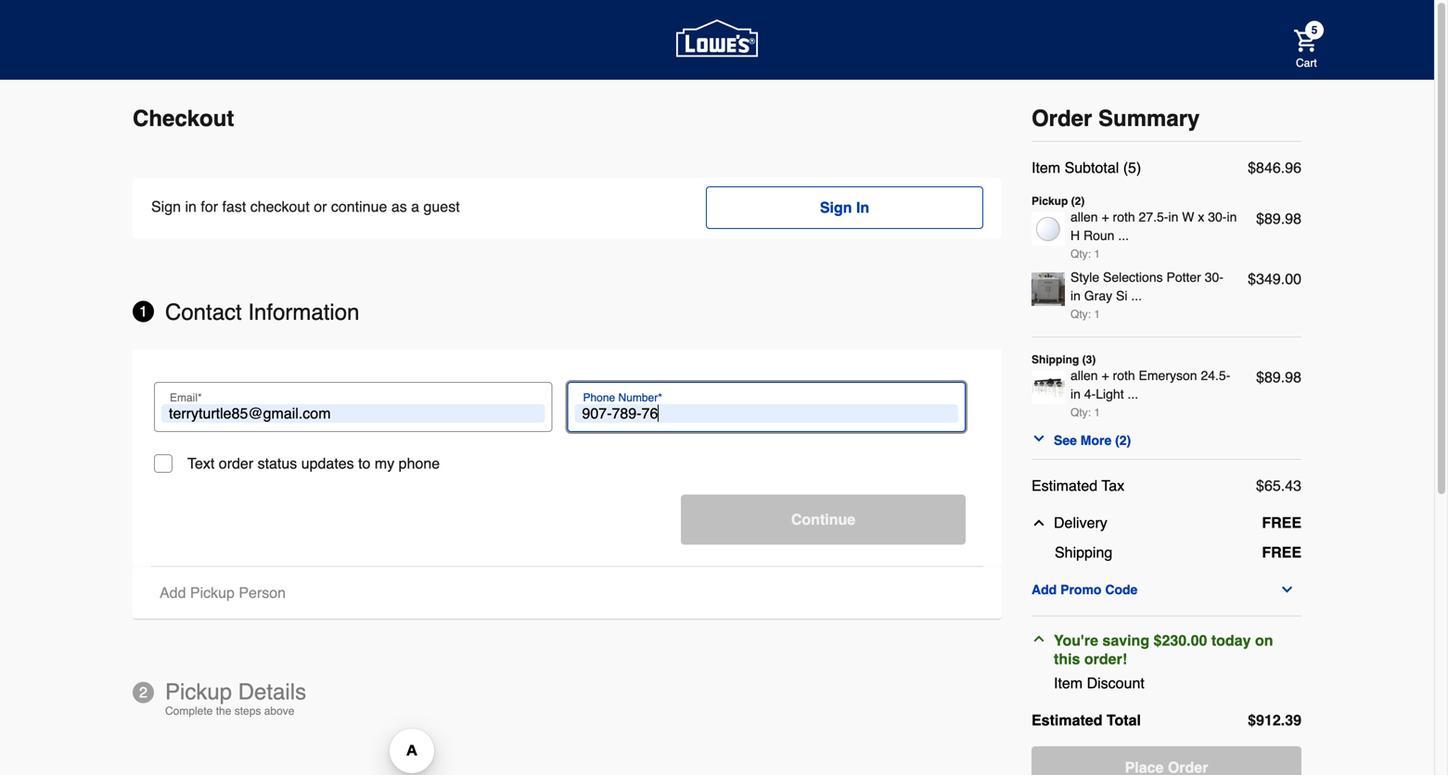 Task type: describe. For each thing, give the bounding box(es) containing it.
number*
[[619, 392, 663, 405]]

39
[[1286, 712, 1302, 730]]

sign in
[[820, 199, 870, 216]]

$ 349 .00
[[1249, 271, 1302, 288]]

more
[[1081, 433, 1112, 448]]

pickup
[[1032, 195, 1069, 208]]

estimated tax
[[1032, 478, 1125, 495]]

(5)
[[1124, 159, 1142, 176]]

shipping for shipping (3)
[[1032, 354, 1080, 367]]

$ 65 . 43
[[1257, 478, 1302, 495]]

846
[[1257, 159, 1282, 176]]

24.5-
[[1201, 368, 1231, 383]]

.00
[[1282, 271, 1302, 288]]

gray
[[1085, 289, 1113, 304]]

pickup inside pickup details complete the steps above
[[165, 680, 232, 705]]

summary
[[1099, 106, 1200, 131]]

my
[[375, 455, 395, 472]]

30- inside allen + roth 27.5-in w x 30-in h roun ...
[[1209, 210, 1227, 225]]

text
[[187, 455, 215, 472]]

text order status updates to my phone
[[187, 455, 440, 472]]

... inside "style selections potter 30- in gray si ..."
[[1132, 289, 1143, 304]]

information
[[248, 300, 360, 325]]

allen for allen + roth emeryson 24.5- in 4-light ...
[[1071, 368, 1099, 383]]

43
[[1286, 478, 1302, 495]]

allen + roth 27.5-in w x 30-in h roun ...
[[1071, 210, 1238, 243]]

add promo code
[[1032, 583, 1138, 598]]

$230.00
[[1154, 633, 1208, 650]]

above
[[264, 705, 295, 718]]

contact information
[[165, 300, 360, 325]]

qty: for allen + roth 27.5-in w x 30-in h roun ...
[[1071, 248, 1092, 261]]

1 for allen + roth 27.5-in w x 30-in h roun ...
[[1095, 248, 1101, 261]]

style
[[1071, 270, 1100, 285]]

$ for allen + roth emeryson 24.5- in 4-light ...
[[1257, 369, 1265, 386]]

continue
[[792, 511, 856, 529]]

order!
[[1085, 651, 1128, 668]]

h
[[1071, 228, 1080, 243]]

see
[[1054, 433, 1078, 448]]

style selections potter 30- in gray si ...
[[1071, 270, 1224, 304]]

to
[[358, 455, 371, 472]]

item image for allen + roth 27.5-in w x 30-in h roun ...
[[1032, 213, 1066, 246]]

1 for style selections potter 30- in gray si ...
[[1095, 308, 1101, 321]]

$ for estimated tax
[[1257, 478, 1265, 495]]

98 for allen + roth emeryson 24.5- in 4-light ...
[[1286, 369, 1302, 386]]

sign in for fast checkout or continue as a guest
[[151, 198, 460, 215]]

cart
[[1297, 57, 1318, 70]]

912
[[1257, 712, 1282, 730]]

qty: for allen + roth emeryson 24.5- in 4-light ...
[[1071, 407, 1092, 420]]

4-
[[1085, 387, 1096, 402]]

estimated total
[[1032, 712, 1142, 730]]

in inside "style selections potter 30- in gray si ..."
[[1071, 289, 1081, 304]]

pickup details complete the steps above
[[165, 680, 306, 718]]

discount
[[1087, 675, 1145, 692]]

add pickup person
[[160, 585, 286, 602]]

. for estimated total
[[1282, 712, 1286, 730]]

allen + roth emeryson 24.5- in 4-light ...
[[1071, 368, 1231, 402]]

. for item subtotal (5)
[[1282, 159, 1286, 176]]

continue button
[[681, 495, 966, 545]]

$ 912 . 39
[[1249, 712, 1302, 730]]

order
[[1032, 106, 1093, 131]]

item image for allen + roth emeryson 24.5- in 4-light ...
[[1032, 371, 1066, 405]]

chevron down image
[[1032, 432, 1047, 446]]

today
[[1212, 633, 1252, 650]]

guest
[[424, 198, 460, 215]]

(3)
[[1083, 354, 1096, 367]]

Email* email field
[[162, 405, 545, 423]]

or
[[314, 198, 327, 215]]

$ for style selections potter 30- in gray si ...
[[1249, 271, 1257, 288]]

. for estimated tax
[[1282, 478, 1286, 495]]

pickup (2)
[[1032, 195, 1085, 208]]

phone number*
[[583, 392, 663, 405]]

item for item discount
[[1054, 675, 1083, 692]]

you're
[[1054, 633, 1099, 650]]

65
[[1265, 478, 1282, 495]]

in right x
[[1227, 210, 1238, 225]]

subtotal
[[1065, 159, 1120, 176]]

qty: 1 for style selections potter 30- in gray si ...
[[1071, 308, 1101, 321]]

Phone Number* telephone field
[[575, 405, 959, 423]]

add for add promo code
[[1032, 583, 1057, 598]]

96
[[1286, 159, 1302, 176]]

2
[[139, 685, 148, 702]]

chevron up image
[[1032, 516, 1047, 531]]

1 left contact
[[139, 303, 148, 320]]

add promo code link
[[1032, 579, 1302, 601]]

steps
[[235, 705, 261, 718]]

phone
[[399, 455, 440, 472]]

the
[[216, 705, 231, 718]]

potter
[[1167, 270, 1202, 285]]

1 free from the top
[[1263, 515, 1302, 532]]

chevron down image
[[1281, 583, 1295, 598]]

for
[[201, 198, 218, 215]]

order summary
[[1032, 106, 1200, 131]]

total
[[1107, 712, 1142, 730]]

a
[[411, 198, 420, 215]]

selections
[[1104, 270, 1164, 285]]



Task type: vqa. For each thing, say whether or not it's contained in the screenshot.
pickup image on the bottom left of the page
no



Task type: locate. For each thing, give the bounding box(es) containing it.
4 . from the top
[[1282, 478, 1286, 495]]

allen for allen + roth 27.5-in w x 30-in h roun ...
[[1071, 210, 1099, 225]]

$ left 96
[[1249, 159, 1257, 176]]

... right light in the right of the page
[[1128, 387, 1139, 402]]

0 vertical spatial 30-
[[1209, 210, 1227, 225]]

30- right potter
[[1205, 270, 1224, 285]]

+ up light in the right of the page
[[1102, 368, 1110, 383]]

roth up light in the right of the page
[[1113, 368, 1136, 383]]

estimated for estimated tax
[[1032, 478, 1098, 495]]

98 for allen + roth 27.5-in w x 30-in h roun ...
[[1286, 210, 1302, 227]]

$ left 39 at right bottom
[[1249, 712, 1257, 730]]

in left w
[[1169, 210, 1179, 225]]

sign inside button
[[820, 199, 853, 216]]

item image left h
[[1032, 213, 1066, 246]]

lowe's home improvement logo image
[[677, 0, 758, 81]]

qty: down h
[[1071, 248, 1092, 261]]

qty:
[[1071, 248, 1092, 261], [1071, 308, 1092, 321], [1071, 407, 1092, 420]]

1 item image from the top
[[1032, 213, 1066, 246]]

delivery
[[1054, 515, 1108, 532]]

2 allen from the top
[[1071, 368, 1099, 383]]

2 qty: 1 from the top
[[1071, 308, 1101, 321]]

(2)
[[1072, 195, 1085, 208], [1116, 433, 1132, 448]]

checkout
[[133, 106, 234, 131]]

item up "pickup" on the right top of page
[[1032, 159, 1061, 176]]

you're saving  $230.00  today on this order!
[[1054, 633, 1274, 668]]

status
[[258, 455, 297, 472]]

in left for
[[185, 198, 197, 215]]

shipping for shipping
[[1055, 544, 1113, 562]]

1 down 4-
[[1095, 407, 1101, 420]]

... right si
[[1132, 289, 1143, 304]]

1 down "roun" at the right
[[1095, 248, 1101, 261]]

region containing text order status updates to my phone
[[133, 350, 1002, 567]]

estimated
[[1032, 478, 1098, 495], [1032, 712, 1103, 730]]

... inside allen + roth emeryson 24.5- in 4-light ...
[[1128, 387, 1139, 402]]

as
[[392, 198, 407, 215]]

+ inside allen + roth emeryson 24.5- in 4-light ...
[[1102, 368, 1110, 383]]

see more (2)
[[1054, 433, 1132, 448]]

updates
[[301, 455, 354, 472]]

pickup left the person in the left of the page
[[190, 585, 235, 602]]

0 vertical spatial item image
[[1032, 213, 1066, 246]]

on
[[1256, 633, 1274, 650]]

0 horizontal spatial sign
[[151, 198, 181, 215]]

qty: down gray
[[1071, 308, 1092, 321]]

1 vertical spatial pickup
[[165, 680, 232, 705]]

$ 846 . 96
[[1249, 159, 1302, 176]]

code
[[1106, 583, 1138, 598]]

1 horizontal spatial add
[[1032, 583, 1057, 598]]

98
[[1286, 210, 1302, 227], [1286, 369, 1302, 386]]

. for allen + roth emeryson 24.5- in 4-light ...
[[1282, 369, 1286, 386]]

... inside allen + roth 27.5-in w x 30-in h roun ...
[[1119, 228, 1130, 243]]

roun
[[1084, 228, 1115, 243]]

$ 89 . 98 for allen + roth 27.5-in w x 30-in h roun ...
[[1257, 210, 1302, 227]]

89
[[1265, 210, 1282, 227], [1265, 369, 1282, 386]]

+ inside allen + roth 27.5-in w x 30-in h roun ...
[[1102, 210, 1110, 225]]

add left promo
[[1032, 583, 1057, 598]]

roth inside allen + roth 27.5-in w x 30-in h roun ...
[[1113, 210, 1136, 225]]

item down this
[[1054, 675, 1083, 692]]

2 vertical spatial qty: 1
[[1071, 407, 1101, 420]]

2 $ 89 . 98 from the top
[[1257, 369, 1302, 386]]

1 qty: from the top
[[1071, 248, 1092, 261]]

sign left in
[[820, 199, 853, 216]]

emeryson
[[1139, 368, 1198, 383]]

add for add pickup person
[[160, 585, 186, 602]]

+ for 27.5-
[[1102, 210, 1110, 225]]

89 down $ 846 . 96
[[1265, 210, 1282, 227]]

1 vertical spatial (2)
[[1116, 433, 1132, 448]]

qty: down 4-
[[1071, 407, 1092, 420]]

roth for emeryson
[[1113, 368, 1136, 383]]

phone
[[583, 392, 616, 405]]

allen inside allen + roth 27.5-in w x 30-in h roun ...
[[1071, 210, 1099, 225]]

fast
[[222, 198, 246, 215]]

1 vertical spatial estimated
[[1032, 712, 1103, 730]]

1 horizontal spatial (2)
[[1116, 433, 1132, 448]]

in inside allen + roth emeryson 24.5- in 4-light ...
[[1071, 387, 1081, 402]]

3 qty: from the top
[[1071, 407, 1092, 420]]

in down style
[[1071, 289, 1081, 304]]

add left the person in the left of the page
[[160, 585, 186, 602]]

contact
[[165, 300, 242, 325]]

$ for item subtotal (5)
[[1249, 159, 1257, 176]]

0 vertical spatial allen
[[1071, 210, 1099, 225]]

promo
[[1061, 583, 1102, 598]]

1 89 from the top
[[1265, 210, 1282, 227]]

shipping (3)
[[1032, 354, 1096, 367]]

tax
[[1102, 478, 1125, 495]]

estimated up delivery
[[1032, 478, 1098, 495]]

roth for 27.5-
[[1113, 210, 1136, 225]]

1 estimated from the top
[[1032, 478, 1098, 495]]

shipping down delivery
[[1055, 544, 1113, 562]]

30- right x
[[1209, 210, 1227, 225]]

free up chevron down icon
[[1263, 544, 1302, 562]]

chevron up image
[[1032, 632, 1047, 647]]

item for item subtotal (5)
[[1032, 159, 1061, 176]]

3 . from the top
[[1282, 369, 1286, 386]]

0 vertical spatial $ 89 . 98
[[1257, 210, 1302, 227]]

allen down (3)
[[1071, 368, 1099, 383]]

0 vertical spatial (2)
[[1072, 195, 1085, 208]]

0 vertical spatial pickup
[[190, 585, 235, 602]]

0 vertical spatial qty: 1
[[1071, 248, 1101, 261]]

allen up h
[[1071, 210, 1099, 225]]

(2) right more
[[1116, 433, 1132, 448]]

sign
[[151, 198, 181, 215], [820, 199, 853, 216]]

si
[[1117, 289, 1128, 304]]

+ up "roun" at the right
[[1102, 210, 1110, 225]]

1 down gray
[[1095, 308, 1101, 321]]

1 horizontal spatial sign
[[820, 199, 853, 216]]

1 vertical spatial item image
[[1032, 371, 1066, 405]]

1 qty: 1 from the top
[[1071, 248, 1101, 261]]

qty: 1 down 4-
[[1071, 407, 1101, 420]]

1 vertical spatial item
[[1054, 675, 1083, 692]]

1 vertical spatial shipping
[[1055, 544, 1113, 562]]

lowe's home improvement cart image
[[1295, 30, 1317, 52]]

$ left the .00 on the right top
[[1249, 271, 1257, 288]]

sign left for
[[151, 198, 181, 215]]

1 vertical spatial qty: 1
[[1071, 308, 1101, 321]]

2 estimated from the top
[[1032, 712, 1103, 730]]

1 allen from the top
[[1071, 210, 1099, 225]]

1 vertical spatial 89
[[1265, 369, 1282, 386]]

349
[[1257, 271, 1282, 288]]

3 qty: 1 from the top
[[1071, 407, 1101, 420]]

0 vertical spatial ...
[[1119, 228, 1130, 243]]

1 roth from the top
[[1113, 210, 1136, 225]]

2 free from the top
[[1263, 544, 1302, 562]]

2 . from the top
[[1282, 210, 1286, 227]]

0 vertical spatial qty:
[[1071, 248, 1092, 261]]

0 horizontal spatial (2)
[[1072, 195, 1085, 208]]

1 . from the top
[[1282, 159, 1286, 176]]

1 vertical spatial allen
[[1071, 368, 1099, 383]]

allen
[[1071, 210, 1099, 225], [1071, 368, 1099, 383]]

1 vertical spatial ...
[[1132, 289, 1143, 304]]

2 98 from the top
[[1286, 369, 1302, 386]]

0 vertical spatial shipping
[[1032, 354, 1080, 367]]

... right "roun" at the right
[[1119, 228, 1130, 243]]

sign for sign in for fast checkout or continue as a guest
[[151, 198, 181, 215]]

$ 89 . 98 down $ 846 . 96
[[1257, 210, 1302, 227]]

$ 89 . 98 right 24.5-
[[1257, 369, 1302, 386]]

98 right 24.5-
[[1286, 369, 1302, 386]]

roth left 27.5-
[[1113, 210, 1136, 225]]

1
[[1095, 248, 1101, 261], [139, 303, 148, 320], [1095, 308, 1101, 321], [1095, 407, 1101, 420]]

$ 89 . 98 for allen + roth emeryson 24.5- in 4-light ...
[[1257, 369, 1302, 386]]

qty: 1
[[1071, 248, 1101, 261], [1071, 308, 1101, 321], [1071, 407, 1101, 420]]

details
[[238, 680, 306, 705]]

qty: 1 down gray
[[1071, 308, 1101, 321]]

2 vertical spatial ...
[[1128, 387, 1139, 402]]

0 vertical spatial 98
[[1286, 210, 1302, 227]]

x
[[1199, 210, 1205, 225]]

w
[[1183, 210, 1195, 225]]

item image down shipping (3)
[[1032, 371, 1066, 405]]

1 vertical spatial +
[[1102, 368, 1110, 383]]

item
[[1032, 159, 1061, 176], [1054, 675, 1083, 692]]

1 vertical spatial qty:
[[1071, 308, 1092, 321]]

checkout
[[250, 198, 310, 215]]

2 + from the top
[[1102, 368, 1110, 383]]

1 vertical spatial 98
[[1286, 369, 1302, 386]]

in
[[857, 199, 870, 216]]

free down $ 65 . 43 on the right of page
[[1263, 515, 1302, 532]]

qty: 1 for allen + roth 27.5-in w x 30-in h roun ...
[[1071, 248, 1101, 261]]

(2) right "pickup" on the right top of page
[[1072, 195, 1085, 208]]

item image
[[1032, 273, 1066, 306]]

add
[[1032, 583, 1057, 598], [160, 585, 186, 602]]

27.5-
[[1139, 210, 1169, 225]]

allen inside allen + roth emeryson 24.5- in 4-light ...
[[1071, 368, 1099, 383]]

light
[[1096, 387, 1125, 402]]

2 roth from the top
[[1113, 368, 1136, 383]]

sign in button
[[706, 187, 984, 229]]

sign for sign in
[[820, 199, 853, 216]]

89 for allen + roth 27.5-in w x 30-in h roun ...
[[1265, 210, 1282, 227]]

1 vertical spatial $ 89 . 98
[[1257, 369, 1302, 386]]

email*
[[170, 392, 202, 405]]

+ for emeryson
[[1102, 368, 1110, 383]]

1 vertical spatial roth
[[1113, 368, 1136, 383]]

roth inside allen + roth emeryson 24.5- in 4-light ...
[[1113, 368, 1136, 383]]

. for allen + roth 27.5-in w x 30-in h roun ...
[[1282, 210, 1286, 227]]

5
[[1312, 24, 1318, 37]]

1 vertical spatial 30-
[[1205, 270, 1224, 285]]

2 89 from the top
[[1265, 369, 1282, 386]]

1 $ 89 . 98 from the top
[[1257, 210, 1302, 227]]

89 right 24.5-
[[1265, 369, 1282, 386]]

you're saving  $230.00  today on this order! link
[[1032, 632, 1295, 669]]

$ for estimated total
[[1249, 712, 1257, 730]]

1 + from the top
[[1102, 210, 1110, 225]]

item image
[[1032, 213, 1066, 246], [1032, 371, 1066, 405]]

1 vertical spatial free
[[1263, 544, 1302, 562]]

pickup
[[190, 585, 235, 602], [165, 680, 232, 705]]

item discount
[[1054, 675, 1145, 692]]

0 vertical spatial free
[[1263, 515, 1302, 532]]

shipping
[[1032, 354, 1080, 367], [1055, 544, 1113, 562]]

2 vertical spatial qty:
[[1071, 407, 1092, 420]]

shipping left (3)
[[1032, 354, 1080, 367]]

item subtotal (5)
[[1032, 159, 1142, 176]]

0 vertical spatial item
[[1032, 159, 1061, 176]]

region
[[133, 350, 1002, 567]]

saving
[[1103, 633, 1150, 650]]

qty: 1 for allen + roth emeryson 24.5- in 4-light ...
[[1071, 407, 1101, 420]]

in left 4-
[[1071, 387, 1081, 402]]

0 vertical spatial 89
[[1265, 210, 1282, 227]]

estimated for estimated total
[[1032, 712, 1103, 730]]

$ for allen + roth 27.5-in w x 30-in h roun ...
[[1257, 210, 1265, 227]]

5 . from the top
[[1282, 712, 1286, 730]]

2 qty: from the top
[[1071, 308, 1092, 321]]

30-
[[1209, 210, 1227, 225], [1205, 270, 1224, 285]]

0 horizontal spatial add
[[160, 585, 186, 602]]

0 vertical spatial estimated
[[1032, 478, 1098, 495]]

98 down 96
[[1286, 210, 1302, 227]]

1 98 from the top
[[1286, 210, 1302, 227]]

pickup left 'steps'
[[165, 680, 232, 705]]

this
[[1054, 651, 1081, 668]]

2 item image from the top
[[1032, 371, 1066, 405]]

0 vertical spatial +
[[1102, 210, 1110, 225]]

1 for allen + roth emeryson 24.5- in 4-light ...
[[1095, 407, 1101, 420]]

estimated down the item discount
[[1032, 712, 1103, 730]]

order
[[219, 455, 254, 472]]

complete
[[165, 705, 213, 718]]

0 vertical spatial roth
[[1113, 210, 1136, 225]]

$ 89 . 98
[[1257, 210, 1302, 227], [1257, 369, 1302, 386]]

person
[[239, 585, 286, 602]]

30- inside "style selections potter 30- in gray si ..."
[[1205, 270, 1224, 285]]

89 for allen + roth emeryson 24.5- in 4-light ...
[[1265, 369, 1282, 386]]

$ left 43
[[1257, 478, 1265, 495]]

qty: for style selections potter 30- in gray si ...
[[1071, 308, 1092, 321]]

continue
[[331, 198, 387, 215]]

$ right 24.5-
[[1257, 369, 1265, 386]]

$
[[1249, 159, 1257, 176], [1257, 210, 1265, 227], [1249, 271, 1257, 288], [1257, 369, 1265, 386], [1257, 478, 1265, 495], [1249, 712, 1257, 730]]

$ down 846
[[1257, 210, 1265, 227]]

qty: 1 down h
[[1071, 248, 1101, 261]]



